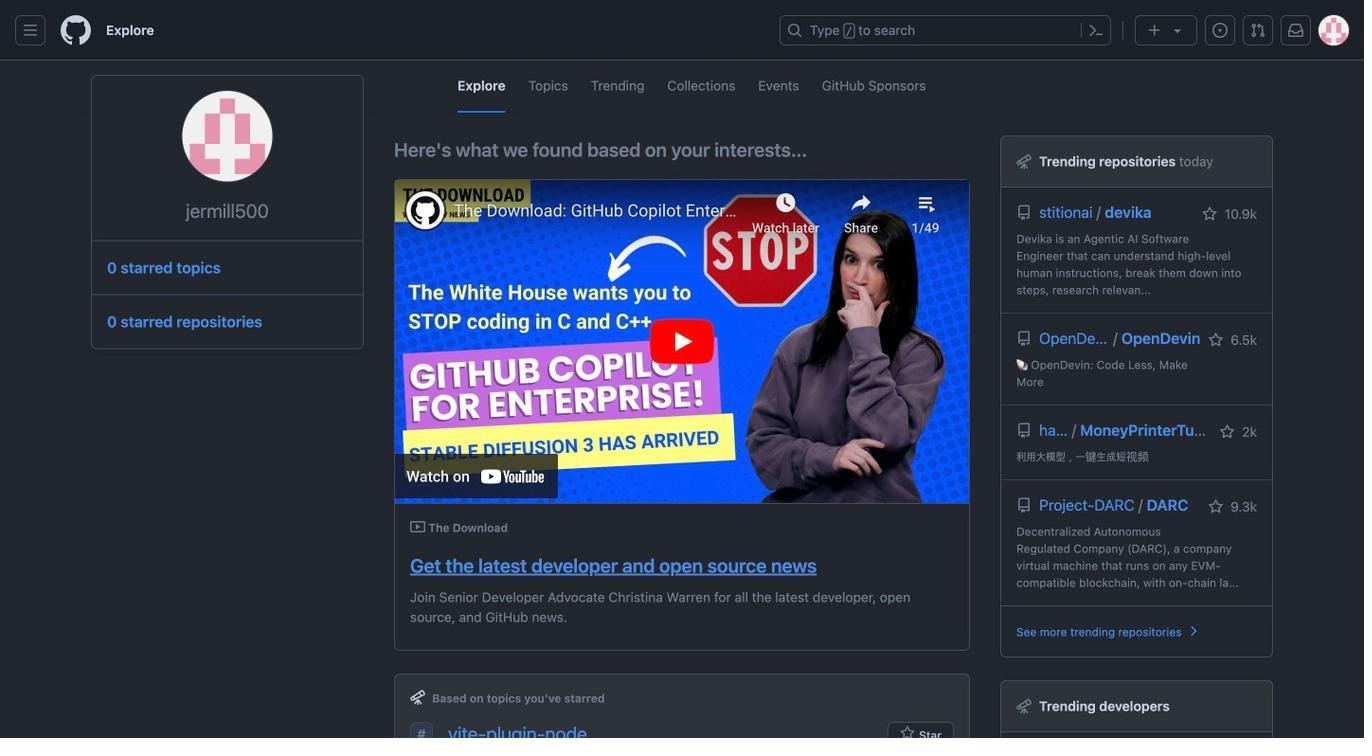 Task type: describe. For each thing, give the bounding box(es) containing it.
4 repo image from the top
[[1017, 498, 1032, 513]]

command palette image
[[1089, 23, 1104, 38]]

1 repo image from the top
[[1017, 205, 1032, 220]]

chevron right image
[[1186, 624, 1201, 639]]

homepage image
[[61, 15, 91, 45]]

1 these results are generated by github computers image from the top
[[1017, 154, 1032, 169]]

2 repo image from the top
[[1017, 331, 1032, 346]]

issue opened image
[[1213, 23, 1228, 38]]

git pull request image
[[1251, 23, 1266, 38]]



Task type: vqa. For each thing, say whether or not it's contained in the screenshot.
git pull request image
yes



Task type: locate. For each thing, give the bounding box(es) containing it.
star vite-plugin-node image
[[900, 726, 916, 738]]

telescope image
[[410, 690, 426, 705]]

@jermill500 image
[[182, 91, 273, 181]]

1 vertical spatial these results are generated by github computers image
[[1017, 699, 1032, 714]]

video image
[[410, 519, 426, 534]]

2 these results are generated by github computers image from the top
[[1017, 699, 1032, 714]]

notifications image
[[1289, 23, 1304, 38]]

triangle down image
[[1170, 23, 1186, 38]]

0 vertical spatial these results are generated by github computers image
[[1017, 154, 1032, 169]]

plus image
[[1148, 23, 1163, 38]]

star image
[[1203, 207, 1218, 222], [1209, 333, 1224, 348], [1220, 425, 1235, 440], [1209, 499, 1224, 515]]

3 repo image from the top
[[1017, 423, 1032, 438]]

2 these results are generated by github computers element from the top
[[1017, 697, 1032, 716]]

1 these results are generated by github computers element from the top
[[1017, 152, 1032, 172]]

these results are generated by github computers element
[[1017, 152, 1032, 172], [1017, 697, 1032, 716]]

these results are generated by github computers image
[[1017, 154, 1032, 169], [1017, 699, 1032, 714]]

0 vertical spatial these results are generated by github computers element
[[1017, 152, 1032, 172]]

1 vertical spatial these results are generated by github computers element
[[1017, 697, 1032, 716]]

repo image
[[1017, 205, 1032, 220], [1017, 331, 1032, 346], [1017, 423, 1032, 438], [1017, 498, 1032, 513]]



